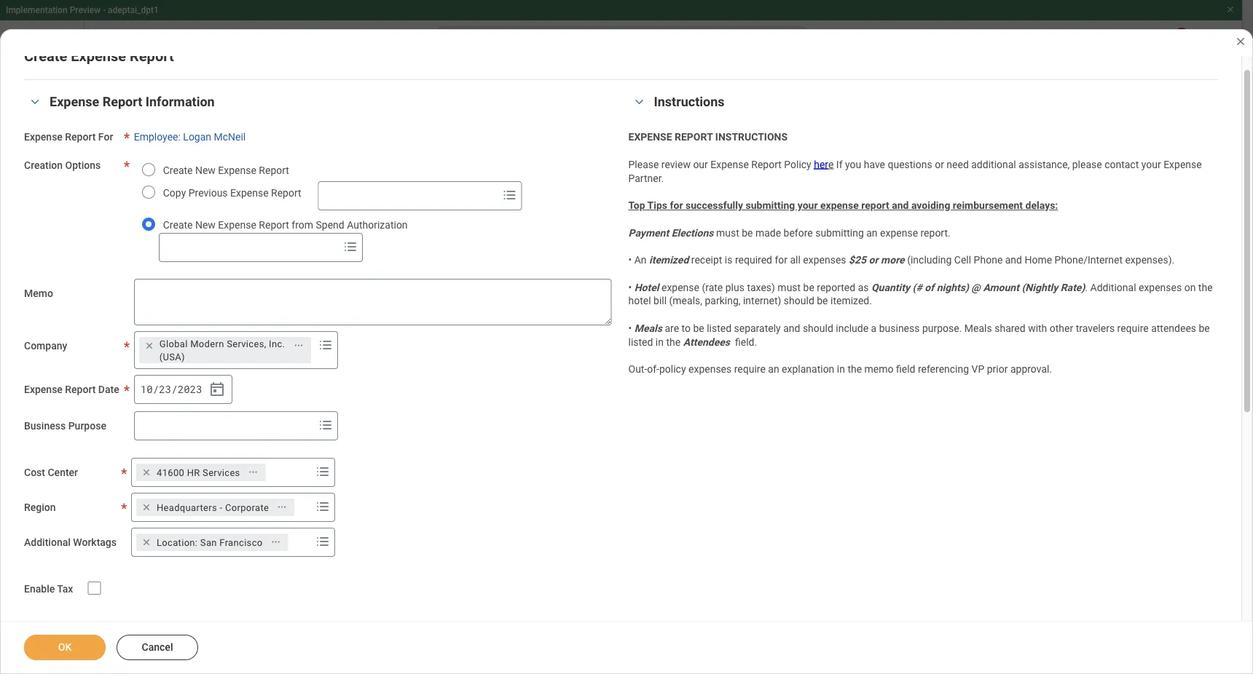 Task type: describe. For each thing, give the bounding box(es) containing it.
1 horizontal spatial submitting
[[746, 200, 795, 212]]

be right the attendees
[[1199, 323, 1210, 335]]

sure
[[877, 184, 900, 198]]

the inside . additional expenses on the hotel bill (meals, parking, internet) should be itemized.
[[1199, 282, 1213, 294]]

quick expenses
[[173, 625, 239, 636]]

global modern services, inc. (usa)
[[159, 338, 285, 362]]

global
[[159, 338, 188, 349]]

dollar image
[[26, 286, 44, 303]]

all inside instructions group
[[790, 254, 801, 266]]

other
[[1050, 323, 1074, 335]]

0 horizontal spatial listed
[[628, 336, 653, 348]]

referencing
[[918, 364, 969, 376]]

new for create new expense report from spend authorization
[[195, 219, 216, 231]]

prompts image for create new expense report from spend authorization
[[342, 238, 359, 256]]

related actions image for additional worktags
[[271, 537, 281, 548]]

francisco
[[220, 537, 263, 548]]

1 horizontal spatial for
[[775, 254, 788, 266]]

are inside we are on a path to a zero day close! please help us make sure that we have properly captured all gms expenses by submitting them as soon as possible to ensure proper processing for the quarter.
[[585, 184, 602, 198]]

0 horizontal spatial for
[[670, 200, 683, 212]]

be left made
[[742, 227, 753, 239]]

2 horizontal spatial submitting
[[816, 227, 864, 239]]

with
[[1028, 323, 1047, 335]]

ext link image for community
[[192, 378, 209, 393]]

or inside if you have questions or need additional assistance, please contact your expense partner.
[[935, 158, 944, 171]]

we
[[928, 184, 943, 198]]

ok
[[58, 642, 72, 654]]

timely
[[565, 157, 611, 175]]

internet)
[[743, 295, 781, 307]]

create down tasks
[[297, 366, 332, 380]]

approval.
[[1011, 364, 1052, 376]]

(rate
[[702, 282, 723, 294]]

gms
[[1086, 184, 1112, 198]]

prompts image for worktags
[[314, 533, 332, 551]]

prompts image for purpose
[[317, 417, 334, 434]]

cost center
[[24, 467, 78, 479]]

expense down options
[[61, 183, 105, 196]]

2 horizontal spatial expense
[[880, 227, 918, 239]]

headquarters - corporate
[[157, 502, 269, 513]]

please
[[1072, 158, 1102, 171]]

search field for copy previous expense report
[[319, 183, 498, 209]]

1 vertical spatial in
[[837, 364, 845, 376]]

profile logan mcneil element
[[1193, 28, 1234, 60]]

0 vertical spatial to
[[658, 184, 669, 198]]

00009605
[[381, 621, 428, 633]]

phone/internet
[[1055, 254, 1123, 266]]

your inside suggested links element
[[101, 408, 121, 420]]

- for headquarters
[[220, 502, 223, 513]]

ext link image for find out your financial well-being
[[192, 407, 209, 422]]

instructions group
[[628, 93, 1218, 376]]

be left 'reported'
[[803, 282, 815, 294]]

exp- for 00009605
[[359, 621, 381, 633]]

- inside banner
[[103, 5, 106, 15]]

$955.00
[[723, 618, 760, 630]]

payment elections must be made before submitting an expense report.
[[628, 227, 951, 239]]

expense up business
[[24, 384, 63, 396]]

41600 hr services
[[157, 467, 240, 478]]

expense up dashboard icon
[[24, 131, 63, 143]]

reports
[[108, 183, 150, 196]]

• an itemized receipt is required for all expenses $25 or more (including cell phone and home phone/internet expenses).
[[628, 254, 1175, 266]]

location: san francisco
[[157, 537, 263, 548]]

additional inside "expense report information" group
[[24, 537, 71, 549]]

calendar image
[[208, 381, 226, 398]]

reported
[[817, 282, 856, 294]]

employee: logan mcneil link
[[134, 128, 246, 143]]

credit card transaction: $955.00
[[611, 618, 760, 630]]

should inside are to be listed separately and should include a business purpose. meals shared with other travelers require attendees be listed in the
[[803, 323, 833, 335]]

expense report information
[[50, 94, 215, 110]]

1 horizontal spatial and
[[892, 200, 909, 212]]

close environment banner image
[[1226, 5, 1235, 14]]

close create expense report image
[[1235, 36, 1247, 47]]

credit card transaction: $22.00 element
[[611, 663, 754, 675]]

04/20/2023
[[295, 559, 350, 571]]

00009601
[[381, 559, 428, 571]]

please inside we are on a path to a zero day close! please help us make sure that we have properly captured all gms expenses by submitting them as soon as possible to ensure proper processing for the quarter.
[[764, 184, 800, 198]]

1 horizontal spatial listed
[[707, 323, 732, 335]]

expense report information group
[[24, 93, 614, 597]]

you
[[845, 158, 861, 171]]

1 horizontal spatial an
[[867, 227, 878, 239]]

policy
[[659, 364, 686, 376]]

possible
[[733, 201, 778, 215]]

preview
[[70, 5, 101, 15]]

need
[[947, 158, 969, 171]]

timely submission of expenses element
[[565, 156, 1174, 176]]

prompts image right related actions image
[[317, 336, 334, 354]]

payment for payment elections
[[61, 287, 108, 301]]

by
[[565, 201, 578, 215]]

link image
[[26, 345, 44, 362]]

prompts image for center
[[314, 463, 332, 481]]

10
[[141, 383, 153, 396]]

cell
[[954, 254, 971, 266]]

x small image for region
[[139, 500, 154, 515]]

business
[[24, 420, 66, 432]]

credit for credit card transaction: $955.00
[[611, 618, 638, 630]]

credit for credit card transactions
[[39, 625, 64, 636]]

suggested links button
[[12, 336, 221, 371]]

expenses inside the navigation pane region
[[61, 93, 124, 110]]

payment elections link
[[12, 277, 221, 312]]

creation
[[24, 159, 63, 171]]

expense up copy previous expense report
[[218, 164, 256, 176]]

additional inside . additional expenses on the hotel bill (meals, parking, internet) should be itemized.
[[1090, 282, 1136, 294]]

1 vertical spatial require
[[734, 364, 766, 376]]

e
[[828, 158, 834, 171]]

credit card transactions
[[39, 625, 144, 636]]

create expense report inside dialog
[[24, 47, 174, 64]]

itemized.
[[831, 295, 872, 307]]

all inside we are on a path to a zero day close! please help us make sure that we have properly captured all gms expenses by submitting them as soon as possible to ensure proper processing for the quarter.
[[1071, 184, 1083, 198]]

(including
[[907, 254, 952, 266]]

of inside instructions group
[[925, 282, 934, 294]]

1 horizontal spatial create expense report
[[297, 366, 418, 380]]

transactions inside the navigation pane region
[[108, 218, 176, 231]]

avoiding
[[912, 200, 950, 212]]

draft
[[298, 546, 327, 557]]

expense right our
[[711, 158, 749, 171]]

bill
[[654, 295, 667, 307]]

tab list inside the create expense report dialog
[[24, 615, 1218, 650]]

expenses inside the create expense report dialog
[[199, 625, 239, 636]]

rate)
[[1061, 282, 1085, 294]]

quantity
[[871, 282, 910, 294]]

her
[[814, 158, 828, 171]]

expense down create new expense report
[[230, 187, 269, 199]]

expense up "attention"
[[335, 366, 379, 380]]

assistance,
[[1019, 158, 1070, 171]]

be inside . additional expenses on the hotel bill (meals, parking, internet) should be itemized.
[[817, 295, 828, 307]]

41600 hr services element
[[157, 466, 240, 479]]

location: san francisco element
[[157, 536, 263, 549]]

suggested
[[61, 346, 117, 360]]

well-
[[165, 408, 186, 420]]

field
[[896, 364, 916, 376]]

parking,
[[705, 295, 741, 307]]

expenses down the attendees
[[689, 364, 732, 376]]

0 horizontal spatial a
[[622, 184, 628, 198]]

are inside are to be listed separately and should include a business purpose. meals shared with other travelers require attendees be listed in the
[[665, 323, 679, 335]]

create up copy
[[163, 164, 193, 176]]

suggested links element
[[12, 371, 221, 429]]

2 / from the left
[[171, 383, 178, 396]]

your inside if you have questions or need additional assistance, please contact your expense partner.
[[1142, 158, 1161, 171]]

related actions image for cost center
[[248, 468, 258, 478]]

purpose.
[[922, 323, 962, 335]]

expense report instructions
[[628, 131, 788, 143]]

0 horizontal spatial must
[[716, 227, 739, 239]]

elections for payment elections
[[110, 287, 159, 301]]

find out your financial well-being link
[[12, 400, 221, 429]]

1 vertical spatial your
[[798, 200, 818, 212]]

us
[[829, 184, 842, 198]]

dashboard image
[[26, 146, 44, 163]]

soon
[[687, 201, 714, 215]]

that
[[903, 184, 925, 198]]

expenses inside we are on a path to a zero day close! please help us make sure that we have properly captured all gms expenses by submitting them as soon as possible to ensure proper processing for the quarter.
[[1115, 184, 1166, 198]]

• for • meals
[[628, 323, 632, 335]]

expense down expense reports
[[61, 218, 105, 231]]

0 horizontal spatial an
[[768, 364, 779, 376]]

1 horizontal spatial expense
[[820, 200, 859, 212]]

expense inside if you have questions or need additional assistance, please contact your expense partner.
[[1164, 158, 1202, 171]]

04/19/2023 - exp-00009605 cfo visit
[[295, 621, 472, 633]]

x small image for additional worktags
[[139, 535, 154, 550]]

of-
[[647, 364, 659, 376]]

expenses hub element
[[61, 92, 180, 112]]

elections for payment elections must be made before submitting an expense report.
[[672, 227, 714, 239]]

main content containing expenses hub
[[0, 67, 1253, 675]]

have inside if you have questions or need additional assistance, please contact your expense partner.
[[864, 158, 885, 171]]

expense down copy previous expense report
[[218, 219, 256, 231]]

if
[[836, 158, 843, 171]]

implementation preview -   adeptai_dpt1
[[6, 5, 159, 15]]

modern
[[190, 338, 224, 349]]

needs attention
[[277, 436, 381, 454]]

zero
[[681, 184, 704, 198]]

the inside are to be listed separately and should include a business purpose. meals shared with other travelers require attendees be listed in the
[[666, 336, 681, 348]]

41600
[[157, 467, 184, 478]]

enable tax
[[24, 583, 73, 596]]

cancel button
[[117, 635, 198, 661]]

report inside instructions group
[[751, 158, 782, 171]]

required
[[735, 254, 772, 266]]

2 horizontal spatial expenses
[[714, 157, 778, 175]]

expense report information button
[[50, 94, 215, 110]]

include
[[836, 323, 869, 335]]

explanation
[[782, 364, 835, 376]]

global modern services, inc. (usa) element
[[159, 337, 285, 363]]

made
[[756, 227, 781, 239]]

tax
[[57, 583, 73, 596]]

exp- for 00009601
[[359, 559, 381, 571]]

our
[[693, 158, 708, 171]]



Task type: locate. For each thing, give the bounding box(es) containing it.
0 vertical spatial exp-
[[359, 559, 381, 571]]

search field for create new expense report from spend authorization
[[159, 234, 339, 261]]

1 • from the top
[[628, 254, 632, 266]]

of up 'zero'
[[696, 157, 710, 175]]

top
[[628, 200, 645, 212]]

- right 04/19/2023
[[352, 621, 356, 633]]

1 horizontal spatial to
[[682, 323, 691, 335]]

1 vertical spatial please
[[764, 184, 800, 198]]

or
[[935, 158, 944, 171], [869, 254, 879, 266]]

related actions image for region
[[277, 502, 287, 513]]

0 vertical spatial x small image
[[139, 500, 154, 515]]

to up the attendees
[[682, 323, 691, 335]]

payment down them
[[628, 227, 669, 239]]

headquarters - corporate element
[[157, 501, 269, 514]]

0 horizontal spatial or
[[869, 254, 879, 266]]

1 vertical spatial •
[[628, 282, 632, 294]]

0 vertical spatial all
[[1071, 184, 1083, 198]]

headquarters - corporate, press delete to clear value. option
[[136, 499, 295, 516]]

expenses up 'reported'
[[803, 254, 846, 266]]

as down day
[[717, 201, 729, 215]]

or left need
[[935, 158, 944, 171]]

previous
[[189, 187, 228, 199]]

for inside we are on a path to a zero day close! please help us make sure that we have properly captured all gms expenses by submitting them as soon as possible to ensure proper processing for the quarter.
[[933, 201, 948, 215]]

worktags
[[73, 537, 117, 549]]

0 vertical spatial should
[[784, 295, 815, 307]]

0 horizontal spatial /
[[153, 383, 159, 396]]

expenses inside . additional expenses on the hotel bill (meals, parking, internet) should be itemized.
[[1139, 282, 1182, 294]]

card for transaction:
[[641, 618, 662, 630]]

prompts image for previous
[[501, 186, 519, 204]]

expense report date
[[24, 384, 119, 396]]

ext link image inside community link
[[192, 378, 209, 393]]

expense report for
[[24, 131, 113, 143]]

0 vertical spatial of
[[696, 157, 710, 175]]

• hotel expense (rate plus taxes) must be reported as quantity (# of nights) @ amount (nightly rate)
[[628, 282, 1085, 294]]

expense
[[71, 47, 126, 64], [50, 94, 99, 110], [24, 131, 63, 143], [711, 158, 749, 171], [1164, 158, 1202, 171], [218, 164, 256, 176], [61, 183, 105, 196], [230, 187, 269, 199], [61, 218, 105, 231], [218, 219, 256, 231], [335, 366, 379, 380], [24, 384, 63, 396]]

1 horizontal spatial are
[[665, 323, 679, 335]]

payment for payment elections must be made before submitting an expense report.
[[628, 227, 669, 239]]

chevron down image up expense
[[631, 97, 648, 107]]

1 horizontal spatial chevron down image
[[631, 97, 648, 107]]

2 horizontal spatial to
[[781, 201, 791, 215]]

have right you
[[864, 158, 885, 171]]

report
[[675, 131, 713, 143]]

should left include
[[803, 323, 833, 335]]

/
[[153, 383, 159, 396], [171, 383, 178, 396]]

exp- right 04/20/2023
[[359, 559, 381, 571]]

in down • meals
[[656, 336, 664, 348]]

require down field.
[[734, 364, 766, 376]]

find
[[61, 408, 81, 420]]

2 horizontal spatial as
[[858, 282, 869, 294]]

create down copy
[[163, 219, 193, 231]]

are
[[585, 184, 602, 198], [665, 323, 679, 335]]

create down implementation
[[24, 47, 67, 64]]

/ right 10
[[153, 383, 159, 396]]

additional down region
[[24, 537, 71, 549]]

credit inside the create expense report dialog
[[39, 625, 64, 636]]

card up ok
[[66, 625, 86, 636]]

your right the contact
[[1142, 158, 1161, 171]]

1 vertical spatial search field
[[159, 234, 339, 261]]

0 vertical spatial on
[[605, 184, 619, 198]]

financial
[[123, 408, 162, 420]]

1 vertical spatial x small image
[[139, 535, 154, 550]]

center
[[48, 467, 78, 479]]

0 vertical spatial an
[[867, 227, 878, 239]]

chevron down image for instructions
[[631, 97, 648, 107]]

business purpose
[[24, 420, 106, 432]]

implementation preview -   adeptai_dpt1 banner
[[0, 0, 1242, 67]]

on inside we are on a path to a zero day close! please help us make sure that we have properly captured all gms expenses by submitting them as soon as possible to ensure proper processing for the quarter.
[[605, 184, 619, 198]]

amount
[[983, 282, 1019, 294]]

expenses up close!
[[714, 157, 778, 175]]

1 horizontal spatial of
[[925, 282, 934, 294]]

employee: logan mcneil
[[134, 131, 246, 143]]

0 vertical spatial have
[[864, 158, 885, 171]]

we
[[565, 184, 582, 198]]

new
[[195, 164, 216, 176], [195, 219, 216, 231]]

quarter.
[[971, 201, 1013, 215]]

reimbursement
[[953, 200, 1023, 212]]

1 horizontal spatial payment
[[628, 227, 669, 239]]

chevron down image inside instructions group
[[631, 97, 648, 107]]

listed
[[707, 323, 732, 335], [628, 336, 653, 348]]

related actions image
[[293, 341, 304, 351]]

3 • from the top
[[628, 323, 632, 335]]

- right 04/20/2023
[[352, 559, 356, 571]]

expenses down expenses). at the top
[[1139, 282, 1182, 294]]

1 horizontal spatial must
[[778, 282, 801, 294]]

taxes)
[[747, 282, 775, 294]]

2 ext link image from the top
[[192, 407, 209, 422]]

in right the explanation
[[837, 364, 845, 376]]

1 horizontal spatial additional
[[1090, 282, 1136, 294]]

/ right 23
[[171, 383, 178, 396]]

- inside option
[[220, 502, 223, 513]]

1 horizontal spatial prompts image
[[342, 238, 359, 256]]

new down previous
[[195, 219, 216, 231]]

0 vertical spatial listed
[[707, 323, 732, 335]]

from
[[292, 219, 313, 231]]

an
[[634, 254, 647, 266]]

authorization
[[347, 219, 408, 231]]

0 horizontal spatial credit
[[39, 625, 64, 636]]

new for create new expense report
[[195, 164, 216, 176]]

navigation pane region
[[0, 67, 233, 675]]

1 horizontal spatial a
[[672, 184, 678, 198]]

elections inside instructions group
[[672, 227, 714, 239]]

• left an
[[628, 254, 632, 266]]

company
[[24, 340, 67, 352]]

help
[[803, 184, 826, 198]]

exp- inside button
[[359, 621, 381, 633]]

0 vertical spatial ext link image
[[192, 378, 209, 393]]

on left the path
[[605, 184, 619, 198]]

2 vertical spatial to
[[682, 323, 691, 335]]

contact
[[1105, 158, 1139, 171]]

credit inside button
[[611, 618, 638, 630]]

x small image for cost center
[[139, 465, 154, 480]]

1 vertical spatial an
[[768, 364, 779, 376]]

for right required in the top right of the page
[[775, 254, 788, 266]]

all down before
[[790, 254, 801, 266]]

x small image inside headquarters - corporate, press delete to clear value. option
[[139, 500, 154, 515]]

captured
[[1021, 184, 1068, 198]]

an left the explanation
[[768, 364, 779, 376]]

expense report date group
[[134, 375, 232, 404]]

create expense report
[[24, 47, 174, 64], [297, 366, 418, 380]]

on inside . additional expenses on the hotel bill (meals, parking, internet) should be itemized.
[[1185, 282, 1196, 294]]

instructions
[[715, 131, 788, 143]]

card for transactions
[[66, 625, 86, 636]]

related actions image right corporate
[[277, 502, 287, 513]]

corporate
[[225, 502, 269, 513]]

chevron down small image
[[192, 345, 209, 362]]

0 horizontal spatial create expense report
[[24, 47, 174, 64]]

out-
[[628, 364, 647, 376]]

ext link image inside find out your financial well-being link
[[192, 407, 209, 422]]

- for 04/20/2023
[[352, 559, 356, 571]]

related actions image inside the 41600 hr services, press delete to clear value. option
[[248, 468, 258, 478]]

transactions down reports
[[108, 218, 176, 231]]

proper
[[834, 201, 868, 215]]

on up the attendees
[[1185, 282, 1196, 294]]

day
[[708, 184, 726, 198]]

prompts image up draft
[[314, 498, 332, 516]]

1 vertical spatial on
[[1185, 282, 1196, 294]]

related actions image right the francisco
[[271, 537, 281, 548]]

1 exp- from the top
[[359, 559, 381, 571]]

an down report on the top of the page
[[867, 227, 878, 239]]

home
[[1025, 254, 1052, 266]]

1 ext link image from the top
[[192, 378, 209, 393]]

is
[[725, 254, 733, 266]]

please up partner.
[[628, 158, 659, 171]]

please inside instructions group
[[628, 158, 659, 171]]

meals left shared
[[965, 323, 992, 335]]

payment inside the navigation pane region
[[61, 287, 108, 301]]

credit card transaction: $955.00 element
[[611, 616, 805, 631]]

• left hotel
[[628, 282, 632, 294]]

instructions button
[[654, 94, 725, 110]]

1 horizontal spatial as
[[717, 201, 729, 215]]

prompts image left the by
[[501, 186, 519, 204]]

travelers
[[1076, 323, 1115, 335]]

must up is
[[716, 227, 739, 239]]

0 horizontal spatial additional
[[24, 537, 71, 549]]

be up the attendees
[[693, 323, 704, 335]]

notifications large image
[[1124, 36, 1139, 51]]

nights)
[[937, 282, 969, 294]]

expense up (meals,
[[662, 282, 700, 294]]

1 vertical spatial to
[[781, 201, 791, 215]]

1 vertical spatial of
[[925, 282, 934, 294]]

0 vertical spatial elections
[[672, 227, 714, 239]]

timely submission of expenses
[[565, 157, 778, 175]]

delays:
[[1026, 200, 1058, 212]]

1 chevron down image from the left
[[26, 97, 44, 107]]

a
[[622, 184, 628, 198], [672, 184, 678, 198], [871, 323, 877, 335]]

chevron down image inside "expense report information" group
[[26, 97, 44, 107]]

1 vertical spatial must
[[778, 282, 801, 294]]

expenses right quick
[[199, 625, 239, 636]]

1 vertical spatial new
[[195, 219, 216, 231]]

her link
[[814, 158, 828, 171]]

• for • an itemized receipt is required for all expenses $25 or more (including cell phone and home phone/internet expenses).
[[628, 254, 632, 266]]

and inside are to be listed separately and should include a business purpose. meals shared with other travelers require attendees be listed in the
[[783, 323, 800, 335]]

to up ps
[[658, 184, 669, 198]]

are right we
[[585, 184, 602, 198]]

create new expense report
[[163, 164, 289, 176]]

itemized
[[649, 254, 689, 266]]

1 x small image from the top
[[139, 500, 154, 515]]

prompts image
[[501, 186, 519, 204], [317, 336, 334, 354], [317, 417, 334, 434], [314, 463, 332, 481], [314, 533, 332, 551]]

payment right memo
[[61, 287, 108, 301]]

related actions image inside 04/19/2023 - exp-00009605 cfo visit element
[[483, 622, 493, 632]]

transactions inside the create expense report dialog
[[88, 625, 144, 636]]

submitting up made
[[746, 200, 795, 212]]

tab list
[[24, 615, 1218, 650]]

an
[[867, 227, 878, 239], [768, 364, 779, 376]]

chevron down image for expense report information
[[26, 97, 44, 107]]

payment inside instructions group
[[628, 227, 669, 239]]

additional
[[1090, 282, 1136, 294], [24, 537, 71, 549]]

04/19/2023 - exp-00009605 cfo visit element
[[295, 619, 506, 634]]

1 horizontal spatial credit
[[611, 618, 638, 630]]

1 horizontal spatial in
[[837, 364, 845, 376]]

0 horizontal spatial of
[[696, 157, 710, 175]]

1 horizontal spatial have
[[946, 184, 971, 198]]

x small image
[[139, 500, 154, 515], [139, 535, 154, 550]]

0 vertical spatial prompts image
[[342, 238, 359, 256]]

expense transactions link
[[12, 207, 221, 242]]

location: san francisco, press delete to clear value. option
[[136, 534, 288, 551]]

ext link image right the well-
[[192, 407, 209, 422]]

related actions image right services
[[248, 468, 258, 478]]

search field down create new expense report from spend authorization
[[159, 234, 339, 261]]

2 horizontal spatial your
[[1142, 158, 1161, 171]]

out-of-policy expenses require an explanation in the memo field referencing vp prior approval.
[[628, 364, 1052, 376]]

or right $25
[[869, 254, 879, 266]]

global modern services, inc. (usa), press delete to clear value. option
[[139, 337, 311, 363]]

elections inside the navigation pane region
[[110, 287, 159, 301]]

2 new from the top
[[195, 219, 216, 231]]

prompts image down spend
[[342, 238, 359, 256]]

search image
[[442, 35, 460, 52]]

0 horizontal spatial all
[[790, 254, 801, 266]]

to inside are to be listed separately and should include a business purpose. meals shared with other travelers require attendees be listed in the
[[682, 323, 691, 335]]

0 vertical spatial are
[[585, 184, 602, 198]]

for right ps
[[670, 200, 683, 212]]

ext link image up being at the left
[[192, 378, 209, 393]]

meals inside are to be listed separately and should include a business purpose. meals shared with other travelers require attendees be listed in the
[[965, 323, 992, 335]]

listed up attendees field.
[[707, 323, 732, 335]]

0 horizontal spatial prompts image
[[314, 498, 332, 516]]

transformation import image
[[192, 93, 209, 111]]

a right include
[[871, 323, 877, 335]]

0 horizontal spatial as
[[672, 201, 684, 215]]

(nightly
[[1022, 282, 1058, 294]]

1 vertical spatial additional
[[24, 537, 71, 549]]

visit
[[453, 621, 472, 633]]

x small image inside "location: san francisco, press delete to clear value." option
[[139, 535, 154, 550]]

2 meals from the left
[[965, 323, 992, 335]]

prompts image
[[342, 238, 359, 256], [314, 498, 332, 516]]

ti
[[648, 200, 657, 212]]

2 vertical spatial and
[[783, 323, 800, 335]]

as up itemized.
[[858, 282, 869, 294]]

require inside are to be listed separately and should include a business purpose. meals shared with other travelers require attendees be listed in the
[[1117, 323, 1149, 335]]

0 horizontal spatial chevron down image
[[26, 97, 44, 107]]

0 horizontal spatial and
[[783, 323, 800, 335]]

1 vertical spatial and
[[1005, 254, 1022, 266]]

2 x small image from the top
[[139, 535, 154, 550]]

expense up expenses hub
[[71, 47, 126, 64]]

2 vertical spatial expense
[[662, 282, 700, 294]]

- for 04/19/2023
[[352, 621, 356, 633]]

Memo text field
[[134, 279, 612, 326]]

and down the sure
[[892, 200, 909, 212]]

1 vertical spatial exp-
[[359, 621, 381, 633]]

your down help
[[798, 200, 818, 212]]

copy previous expense report
[[163, 187, 301, 199]]

submitting right the by
[[581, 201, 638, 215]]

0 vertical spatial your
[[1142, 158, 1161, 171]]

Search field
[[319, 183, 498, 209], [159, 234, 339, 261]]

credit up ok
[[39, 625, 64, 636]]

1 vertical spatial payment
[[61, 287, 108, 301]]

must right taxes)
[[778, 282, 801, 294]]

credit left transaction: on the bottom
[[611, 618, 638, 630]]

as inside instructions group
[[858, 282, 869, 294]]

of right (# on the top of the page
[[925, 282, 934, 294]]

•
[[628, 254, 632, 266], [628, 282, 632, 294], [628, 323, 632, 335]]

1 horizontal spatial your
[[798, 200, 818, 212]]

1 horizontal spatial meals
[[965, 323, 992, 335]]

04/20/2023 - exp-00009601 element
[[295, 558, 462, 573]]

create expense report dialog
[[0, 29, 1253, 675]]

1 vertical spatial should
[[803, 323, 833, 335]]

x small image
[[142, 339, 156, 353], [139, 465, 154, 480]]

additional
[[972, 158, 1016, 171]]

1 horizontal spatial elections
[[672, 227, 714, 239]]

receipt
[[691, 254, 722, 266]]

1 vertical spatial or
[[869, 254, 879, 266]]

0 vertical spatial •
[[628, 254, 632, 266]]

1 vertical spatial transactions
[[88, 625, 144, 636]]

a inside are to be listed separately and should include a business purpose. meals shared with other travelers require attendees be listed in the
[[871, 323, 877, 335]]

2 vertical spatial expenses
[[199, 625, 239, 636]]

find out your financial well-being
[[61, 408, 212, 420]]

2 horizontal spatial for
[[933, 201, 948, 215]]

x small image left global
[[142, 339, 156, 353]]

my tasks element
[[1152, 28, 1193, 60]]

tab list containing credit card transactions
[[24, 615, 1218, 650]]

1 vertical spatial expense
[[880, 227, 918, 239]]

0 vertical spatial x small image
[[142, 339, 156, 353]]

1 vertical spatial are
[[665, 323, 679, 335]]

ext link image
[[192, 378, 209, 393], [192, 407, 209, 422]]

x small image for company
[[142, 339, 156, 353]]

expense down us
[[820, 200, 859, 212]]

transactions up cancel
[[88, 625, 144, 636]]

for
[[98, 131, 113, 143]]

have right we
[[946, 184, 971, 198]]

0 horizontal spatial require
[[734, 364, 766, 376]]

related actions image right visit
[[483, 622, 493, 632]]

0 horizontal spatial payment
[[61, 287, 108, 301]]

1 vertical spatial expenses
[[714, 157, 778, 175]]

more
[[881, 254, 905, 266]]

copy
[[163, 187, 186, 199]]

0 vertical spatial new
[[195, 164, 216, 176]]

related actions image
[[248, 468, 258, 478], [277, 502, 287, 513], [271, 537, 281, 548], [483, 622, 493, 632]]

0 vertical spatial expenses
[[61, 93, 124, 110]]

1 meals from the left
[[634, 323, 662, 335]]

- inside button
[[352, 621, 356, 633]]

Business Purpose field
[[135, 413, 314, 439]]

expenses up for
[[61, 93, 124, 110]]

have inside we are on a path to a zero day close! please help us make sure that we have properly captured all gms expenses by submitting them as soon as possible to ensure proper processing for the quarter.
[[946, 184, 971, 198]]

should right internet)
[[784, 295, 815, 307]]

1 horizontal spatial card
[[641, 618, 662, 630]]

search field up authorization
[[319, 183, 498, 209]]

prompts image for region
[[314, 498, 332, 516]]

submitting down proper
[[816, 227, 864, 239]]

are down bill
[[665, 323, 679, 335]]

2 exp- from the top
[[359, 621, 381, 633]]

main content
[[0, 67, 1253, 675]]

x small image left location:
[[139, 535, 154, 550]]

1 new from the top
[[195, 164, 216, 176]]

0 vertical spatial in
[[656, 336, 664, 348]]

0 horizontal spatial have
[[864, 158, 885, 171]]

0 vertical spatial additional
[[1090, 282, 1136, 294]]

card inside button
[[641, 618, 662, 630]]

chevron down image
[[26, 97, 44, 107], [631, 97, 648, 107]]

0 vertical spatial payment
[[628, 227, 669, 239]]

the inside we are on a path to a zero day close! please help us make sure that we have properly captured all gms expenses by submitting them as soon as possible to ensure proper processing for the quarter.
[[951, 201, 968, 215]]

elections down soon
[[672, 227, 714, 239]]

expense up expense report for
[[50, 94, 99, 110]]

prior
[[987, 364, 1008, 376]]

employee:
[[134, 131, 181, 143]]

1 horizontal spatial or
[[935, 158, 944, 171]]

logan
[[183, 131, 211, 143]]

should inside . additional expenses on the hotel bill (meals, parking, internet) should be itemized.
[[784, 295, 815, 307]]

2 • from the top
[[628, 282, 632, 294]]

1 vertical spatial have
[[946, 184, 971, 198]]

attention
[[322, 436, 381, 454]]

0 vertical spatial search field
[[319, 183, 498, 209]]

expense right the contact
[[1164, 158, 1202, 171]]

create expense report link
[[295, 364, 420, 382]]

plus
[[726, 282, 745, 294]]

(#
[[913, 282, 922, 294]]

elections
[[672, 227, 714, 239], [110, 287, 159, 301]]

in inside are to be listed separately and should include a business purpose. meals shared with other travelers require attendees be listed in the
[[656, 336, 664, 348]]

• for • hotel expense (rate plus taxes) must be reported as quantity (# of nights) @ amount (nightly rate)
[[628, 282, 632, 294]]

community
[[61, 379, 114, 391]]

04/20/2023 - exp-00009601
[[295, 559, 428, 571]]

0 horizontal spatial are
[[585, 184, 602, 198]]

1 vertical spatial prompts image
[[314, 498, 332, 516]]

of
[[696, 157, 710, 175], [925, 282, 934, 294]]

41600 hr services, press delete to clear value. option
[[136, 464, 266, 481]]

card inside tab list
[[66, 625, 86, 636]]

0 vertical spatial require
[[1117, 323, 1149, 335]]

and left home
[[1005, 254, 1022, 266]]

memo
[[865, 364, 894, 376]]

2 chevron down image from the left
[[631, 97, 648, 107]]

0 vertical spatial or
[[935, 158, 944, 171]]

- left corporate
[[220, 502, 223, 513]]

23
[[159, 383, 171, 396]]

meals down hotel
[[634, 323, 662, 335]]

x small image inside the 41600 hr services, press delete to clear value. option
[[139, 465, 154, 480]]

date
[[98, 384, 119, 396]]

• down hotel
[[628, 323, 632, 335]]

• meals
[[628, 323, 665, 335]]

0 horizontal spatial expense
[[662, 282, 700, 294]]

1 / from the left
[[153, 383, 159, 396]]

2 horizontal spatial and
[[1005, 254, 1022, 266]]

cancel
[[142, 642, 173, 654]]

submitting inside we are on a path to a zero day close! please help us make sure that we have properly captured all gms expenses by submitting them as soon as possible to ensure proper processing for the quarter.
[[581, 201, 638, 215]]

expenses down the contact
[[1115, 184, 1166, 198]]

1 vertical spatial elections
[[110, 287, 159, 301]]

memo
[[24, 288, 53, 300]]

and right separately
[[783, 323, 800, 335]]

- right preview
[[103, 5, 106, 15]]



Task type: vqa. For each thing, say whether or not it's contained in the screenshot.
Expenses in the "element"
yes



